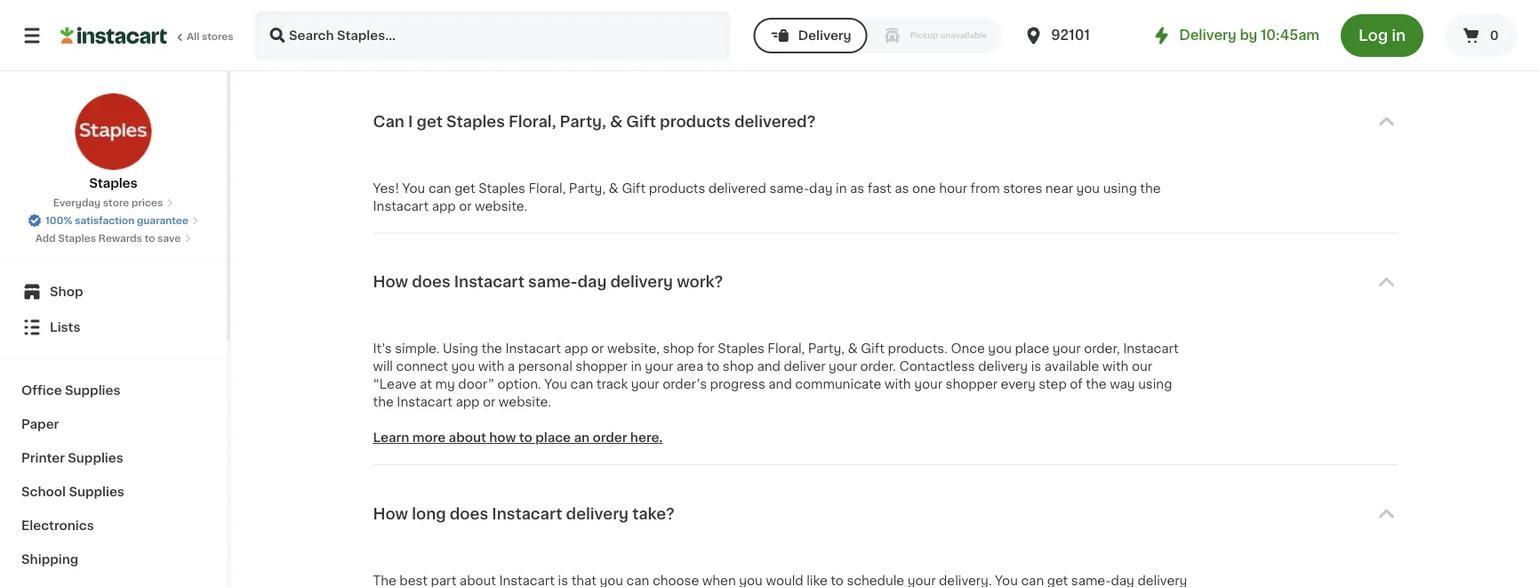 Task type: describe. For each thing, give the bounding box(es) containing it.
0 horizontal spatial with
[[478, 360, 505, 373]]

100% satisfaction guarantee
[[45, 216, 188, 225]]

log in button
[[1341, 14, 1424, 57]]

can right yes!
[[429, 182, 452, 194]]

log
[[1359, 28, 1388, 43]]

supplies for office supplies
[[65, 384, 121, 397]]

can inside it's simple. using the instacart app or website, shop for staples floral, party, & gift products. once you place your order, instacart will connect you with a personal shopper in your area to shop and deliver your order. contactless delivery is available with our "leave at my door" option. you can track your order's progress and communicate with your shopper every step of the way using the instacart app or website.
[[571, 378, 594, 390]]

party, inside dropdown button
[[560, 114, 606, 129]]

simple.
[[395, 342, 440, 355]]

0 horizontal spatial shopper
[[576, 360, 628, 373]]

add staples rewards to save link
[[35, 231, 192, 245]]

can right delivery.
[[1021, 574, 1044, 586]]

1 as from the left
[[850, 182, 865, 194]]

a
[[508, 360, 515, 373]]

you inside from stores near you using the instacart app or website.
[[1077, 182, 1100, 194]]

100% satisfaction guarantee button
[[28, 210, 199, 228]]

electronics
[[21, 519, 94, 532]]

2 vertical spatial app
[[456, 396, 480, 408]]

paper
[[21, 418, 59, 430]]

everyday store prices link
[[53, 196, 174, 210]]

1 vertical spatial gift
[[622, 182, 646, 194]]

best
[[400, 574, 428, 586]]

0 horizontal spatial is
[[558, 574, 568, 586]]

how long does instacart delivery take? button
[[373, 482, 1398, 546]]

1 vertical spatial &
[[609, 182, 619, 194]]

shipping
[[21, 553, 78, 566]]

delivery for delivery
[[798, 29, 852, 42]]

school supplies
[[21, 486, 124, 498]]

available
[[1045, 360, 1100, 373]]

yes!
[[373, 182, 399, 194]]

supplies for printer supplies
[[68, 452, 123, 464]]

instacart up our
[[1123, 342, 1179, 355]]

option.
[[498, 378, 541, 390]]

instacart down at
[[397, 396, 453, 408]]

can left choose
[[627, 574, 650, 586]]

instacart inside how long does instacart delivery take? dropdown button
[[492, 506, 563, 521]]

step
[[1039, 378, 1067, 390]]

all stores
[[187, 32, 234, 41]]

of
[[1070, 378, 1083, 390]]

gift inside it's simple. using the instacart app or website, shop for staples floral, party, & gift products. once you place your order, instacart will connect you with a personal shopper in your area to shop and deliver your order. contactless delivery is available with our "leave at my door" option. you can track your order's progress and communicate with your shopper every step of the way using the instacart app or website.
[[861, 342, 885, 355]]

order
[[593, 431, 627, 444]]

i
[[408, 114, 413, 129]]

service type group
[[754, 18, 1002, 53]]

choose
[[653, 574, 699, 586]]

all stores link
[[60, 11, 235, 60]]

instacart inside the how does instacart same-day delivery work? 'dropdown button'
[[454, 274, 525, 290]]

app inside from stores near you using the instacart app or website.
[[432, 200, 456, 212]]

door"
[[458, 378, 495, 390]]

you right when
[[739, 574, 763, 586]]

will
[[373, 360, 393, 373]]

rewards
[[98, 233, 142, 243]]

instacart up "personal"
[[506, 342, 561, 355]]

get inside dropdown button
[[417, 114, 443, 129]]

to right how
[[519, 431, 533, 444]]

1 horizontal spatial shop
[[723, 360, 754, 373]]

more
[[412, 431, 446, 444]]

common
[[373, 24, 499, 50]]

one
[[913, 182, 936, 194]]

my
[[435, 378, 455, 390]]

1 vertical spatial floral,
[[529, 182, 566, 194]]

progress
[[710, 378, 766, 390]]

lists link
[[11, 310, 216, 345]]

electronics link
[[11, 509, 216, 543]]

like
[[807, 574, 828, 586]]

you right that
[[600, 574, 624, 586]]

learn more about how to place an order here. link
[[373, 431, 663, 444]]

shop link
[[11, 274, 216, 310]]

printer
[[21, 452, 65, 464]]

shipping link
[[11, 543, 216, 576]]

you inside it's simple. using the instacart app or website, shop for staples floral, party, & gift products. once you place your order, instacart will connect you with a personal shopper in your area to shop and deliver your order. contactless delivery is available with our "leave at my door" option. you can track your order's progress and communicate with your shopper every step of the way using the instacart app or website.
[[545, 378, 567, 390]]

using inside from stores near you using the instacart app or website.
[[1103, 182, 1137, 194]]

log in
[[1359, 28, 1406, 43]]

common questions
[[373, 24, 640, 50]]

delivery button
[[754, 18, 868, 53]]

delivery inside dropdown button
[[566, 506, 629, 521]]

order.
[[861, 360, 896, 373]]

2 vertical spatial or
[[483, 396, 496, 408]]

connect
[[396, 360, 448, 373]]

order,
[[1084, 342, 1120, 355]]

how for how does instacart same-day delivery work?
[[373, 274, 408, 290]]

deliver
[[784, 360, 826, 373]]

you right the once
[[989, 342, 1012, 355]]

is inside it's simple. using the instacart app or website, shop for staples floral, party, & gift products. once you place your order, instacart will connect you with a personal shopper in your area to shop and deliver your order. contactless delivery is available with our "leave at my door" option. you can track your order's progress and communicate with your shopper every step of the way using the instacart app or website.
[[1031, 360, 1042, 373]]

2 horizontal spatial or
[[592, 342, 604, 355]]

from
[[971, 182, 1000, 194]]

day inside 'dropdown button'
[[578, 274, 607, 290]]

supplies for school supplies
[[69, 486, 124, 498]]

delivered?
[[735, 114, 816, 129]]

0 horizontal spatial place
[[536, 431, 571, 444]]

1 vertical spatial about
[[460, 574, 496, 586]]

delivery for delivery by 10:45am
[[1180, 29, 1237, 42]]

products inside dropdown button
[[660, 114, 731, 129]]

your up communicate
[[829, 360, 857, 373]]

& inside dropdown button
[[610, 114, 623, 129]]

guarantee
[[137, 216, 188, 225]]

office supplies link
[[11, 374, 216, 407]]

everyday
[[53, 198, 101, 208]]

or inside from stores near you using the instacart app or website.
[[459, 200, 472, 212]]

website,
[[607, 342, 660, 355]]

your down contactless
[[915, 378, 943, 390]]

the
[[373, 574, 396, 586]]

learn
[[373, 431, 409, 444]]

hour
[[939, 182, 968, 194]]

2 vertical spatial day
[[1111, 574, 1135, 586]]

school
[[21, 486, 66, 498]]

your left delivery.
[[908, 574, 936, 586]]

prices
[[132, 198, 163, 208]]

1 horizontal spatial shopper
[[946, 378, 998, 390]]

0 vertical spatial shop
[[663, 342, 694, 355]]

office supplies
[[21, 384, 121, 397]]

save
[[157, 233, 181, 243]]

0 vertical spatial same-
[[770, 182, 810, 194]]

paper link
[[11, 407, 216, 441]]

from stores near you using the instacart app or website.
[[373, 182, 1164, 212]]

add
[[35, 233, 56, 243]]

using inside it's simple. using the instacart app or website, shop for staples floral, party, & gift products. once you place your order, instacart will connect you with a personal shopper in your area to shop and deliver your order. contactless delivery is available with our "leave at my door" option. you can track your order's progress and communicate with your shopper every step of the way using the instacart app or website.
[[1139, 378, 1173, 390]]

website. inside from stores near you using the instacart app or website.
[[475, 200, 528, 212]]

work?
[[677, 274, 723, 290]]



Task type: locate. For each thing, give the bounding box(es) containing it.
1 vertical spatial app
[[564, 342, 588, 355]]

products up yes! you can get staples floral, party, & gift products delivered same-day in as fast as one hour
[[660, 114, 731, 129]]

does inside dropdown button
[[450, 506, 488, 521]]

2 vertical spatial in
[[631, 360, 642, 373]]

staples inside staples link
[[89, 177, 138, 189]]

delivery inside it's simple. using the instacart app or website, shop for staples floral, party, & gift products. once you place your order, instacart will connect you with a personal shopper in your area to shop and deliver your order. contactless delivery is available with our "leave at my door" option. you can track your order's progress and communicate with your shopper every step of the way using the instacart app or website.
[[979, 360, 1028, 373]]

would
[[766, 574, 804, 586]]

1 horizontal spatial delivery
[[1180, 29, 1237, 42]]

1 vertical spatial shopper
[[946, 378, 998, 390]]

instacart down yes!
[[373, 200, 429, 212]]

delivery inside delivery button
[[798, 29, 852, 42]]

0 vertical spatial app
[[432, 200, 456, 212]]

how inside 'dropdown button'
[[373, 274, 408, 290]]

to right like
[[831, 574, 844, 586]]

1 vertical spatial stores
[[1003, 182, 1043, 194]]

schedule
[[847, 574, 905, 586]]

1 vertical spatial and
[[769, 378, 792, 390]]

instacart up using
[[454, 274, 525, 290]]

staples link
[[74, 93, 153, 192]]

and left deliver
[[757, 360, 781, 373]]

to
[[145, 233, 155, 243], [707, 360, 720, 373], [519, 431, 533, 444], [831, 574, 844, 586]]

None search field
[[254, 11, 731, 60]]

lists
[[50, 321, 80, 334]]

in inside it's simple. using the instacart app or website, shop for staples floral, party, & gift products. once you place your order, instacart will connect you with a personal shopper in your area to shop and deliver your order. contactless delivery is available with our "leave at my door" option. you can track your order's progress and communicate with your shopper every step of the way using the instacart app or website.
[[631, 360, 642, 373]]

0 horizontal spatial same-
[[528, 274, 578, 290]]

staples
[[446, 114, 505, 129], [89, 177, 138, 189], [479, 182, 526, 194], [58, 233, 96, 243], [718, 342, 765, 355]]

products.
[[888, 342, 948, 355]]

way
[[1110, 378, 1135, 390]]

0 vertical spatial get
[[417, 114, 443, 129]]

area
[[677, 360, 704, 373]]

stores for all
[[202, 32, 234, 41]]

does up simple.
[[412, 274, 451, 290]]

place left an
[[536, 431, 571, 444]]

the best part about instacart is that you can choose when you would like to schedule your delivery. you can get same-day delivery
[[373, 574, 1191, 586]]

about
[[449, 431, 486, 444], [460, 574, 496, 586]]

1 vertical spatial same-
[[528, 274, 578, 290]]

about right part
[[460, 574, 496, 586]]

gift down "can i get staples floral, party, & gift products delivered?"
[[622, 182, 646, 194]]

in
[[1392, 28, 1406, 43], [836, 182, 847, 194], [631, 360, 642, 373]]

you right near
[[1077, 182, 1100, 194]]

1 vertical spatial place
[[536, 431, 571, 444]]

delivery
[[1180, 29, 1237, 42], [798, 29, 852, 42]]

get
[[417, 114, 443, 129], [455, 182, 476, 194], [1048, 574, 1068, 586]]

delivery by 10:45am link
[[1151, 25, 1320, 46]]

delivery inside 'dropdown button'
[[611, 274, 673, 290]]

2 horizontal spatial get
[[1048, 574, 1068, 586]]

supplies inside school supplies "link"
[[69, 486, 124, 498]]

0 vertical spatial floral,
[[509, 114, 556, 129]]

2 as from the left
[[895, 182, 909, 194]]

at
[[420, 378, 432, 390]]

1 horizontal spatial stores
[[1003, 182, 1043, 194]]

gift
[[626, 114, 656, 129], [622, 182, 646, 194], [861, 342, 885, 355]]

1 horizontal spatial same-
[[770, 182, 810, 194]]

printer supplies
[[21, 452, 123, 464]]

0 button
[[1445, 14, 1518, 57]]

stores left near
[[1003, 182, 1043, 194]]

everyday store prices
[[53, 198, 163, 208]]

app
[[432, 200, 456, 212], [564, 342, 588, 355], [456, 396, 480, 408]]

using
[[443, 342, 479, 355]]

0 vertical spatial day
[[809, 182, 833, 194]]

to down "for"
[[707, 360, 720, 373]]

you down using
[[451, 360, 475, 373]]

website.
[[475, 200, 528, 212], [499, 396, 551, 408]]

that
[[572, 574, 597, 586]]

does inside 'dropdown button'
[[412, 274, 451, 290]]

you right delivery.
[[995, 574, 1018, 586]]

it's simple. using the instacart app or website, shop for staples floral, party, & gift products. once you place your order, instacart will connect you with a personal shopper in your area to shop and deliver your order. contactless delivery is available with our "leave at my door" option. you can track your order's progress and communicate with your shopper every step of the way using the instacart app or website.
[[373, 342, 1182, 408]]

your up available
[[1053, 342, 1081, 355]]

& up communicate
[[848, 342, 858, 355]]

0 vertical spatial party,
[[560, 114, 606, 129]]

instacart left that
[[499, 574, 555, 586]]

2 vertical spatial floral,
[[768, 342, 805, 355]]

how inside dropdown button
[[373, 506, 408, 521]]

shopper
[[576, 360, 628, 373], [946, 378, 998, 390]]

1 vertical spatial how
[[373, 506, 408, 521]]

2 vertical spatial supplies
[[69, 486, 124, 498]]

in down website,
[[631, 360, 642, 373]]

shopper down the once
[[946, 378, 998, 390]]

gift inside the can i get staples floral, party, & gift products delivered? dropdown button
[[626, 114, 656, 129]]

instacart logo image
[[60, 25, 167, 46]]

0 vertical spatial &
[[610, 114, 623, 129]]

floral, inside dropdown button
[[509, 114, 556, 129]]

does right long
[[450, 506, 488, 521]]

2 horizontal spatial same-
[[1072, 574, 1111, 586]]

0 horizontal spatial get
[[417, 114, 443, 129]]

1 horizontal spatial day
[[809, 182, 833, 194]]

1 horizontal spatial get
[[455, 182, 476, 194]]

& up yes! you can get staples floral, party, & gift products delivered same-day in as fast as one hour
[[610, 114, 623, 129]]

it's
[[373, 342, 392, 355]]

0 horizontal spatial or
[[459, 200, 472, 212]]

to left save
[[145, 233, 155, 243]]

how
[[489, 431, 516, 444]]

0 vertical spatial stores
[[202, 32, 234, 41]]

how long does instacart delivery take?
[[373, 506, 675, 521]]

you right yes!
[[403, 182, 425, 194]]

in right log
[[1392, 28, 1406, 43]]

floral, down "can i get staples floral, party, & gift products delivered?"
[[529, 182, 566, 194]]

0
[[1490, 29, 1499, 42]]

supplies inside office supplies link
[[65, 384, 121, 397]]

gift up 'order.'
[[861, 342, 885, 355]]

1 vertical spatial supplies
[[68, 452, 123, 464]]

with left a
[[478, 360, 505, 373]]

staples inside it's simple. using the instacart app or website, shop for staples floral, party, & gift products. once you place your order, instacart will connect you with a personal shopper in your area to shop and deliver your order. contactless delivery is available with our "leave at my door" option. you can track your order's progress and communicate with your shopper every step of the way using the instacart app or website.
[[718, 342, 765, 355]]

the
[[1141, 182, 1161, 194], [482, 342, 502, 355], [1086, 378, 1107, 390], [373, 396, 394, 408]]

1 vertical spatial you
[[545, 378, 567, 390]]

long
[[412, 506, 446, 521]]

with up way
[[1103, 360, 1129, 373]]

0 vertical spatial does
[[412, 274, 451, 290]]

how up it's
[[373, 274, 408, 290]]

and
[[757, 360, 781, 373], [769, 378, 792, 390]]

staples inside the can i get staples floral, party, & gift products delivered? dropdown button
[[446, 114, 505, 129]]

1 vertical spatial day
[[578, 274, 607, 290]]

1 vertical spatial shop
[[723, 360, 754, 373]]

1 vertical spatial is
[[558, 574, 568, 586]]

0 vertical spatial shopper
[[576, 360, 628, 373]]

and down deliver
[[769, 378, 792, 390]]

stores right all
[[202, 32, 234, 41]]

as left fast
[[850, 182, 865, 194]]

1 horizontal spatial you
[[545, 378, 567, 390]]

&
[[610, 114, 623, 129], [609, 182, 619, 194], [848, 342, 858, 355]]

same- inside 'dropdown button'
[[528, 274, 578, 290]]

using down our
[[1139, 378, 1173, 390]]

shop up area
[[663, 342, 694, 355]]

2 horizontal spatial you
[[995, 574, 1018, 586]]

can left track
[[571, 378, 594, 390]]

0 vertical spatial how
[[373, 274, 408, 290]]

1 horizontal spatial with
[[885, 378, 911, 390]]

the inside from stores near you using the instacart app or website.
[[1141, 182, 1161, 194]]

supplies up paper 'link'
[[65, 384, 121, 397]]

2 horizontal spatial in
[[1392, 28, 1406, 43]]

Search field
[[256, 12, 729, 59]]

can i get staples floral, party, & gift products delivered? button
[[373, 90, 1398, 154]]

1 vertical spatial using
[[1139, 378, 1173, 390]]

office
[[21, 384, 62, 397]]

track
[[597, 378, 628, 390]]

2 horizontal spatial with
[[1103, 360, 1129, 373]]

shopper up track
[[576, 360, 628, 373]]

0 vertical spatial is
[[1031, 360, 1042, 373]]

communicate
[[795, 378, 882, 390]]

1 horizontal spatial in
[[836, 182, 847, 194]]

your left area
[[645, 360, 673, 373]]

add staples rewards to save
[[35, 233, 181, 243]]

0 horizontal spatial delivery
[[798, 29, 852, 42]]

party, up deliver
[[808, 342, 845, 355]]

all
[[187, 32, 199, 41]]

1 vertical spatial in
[[836, 182, 847, 194]]

1 horizontal spatial using
[[1139, 378, 1173, 390]]

1 vertical spatial products
[[649, 182, 706, 194]]

party, down questions
[[560, 114, 606, 129]]

is left that
[[558, 574, 568, 586]]

how left long
[[373, 506, 408, 521]]

shop
[[50, 286, 83, 298]]

instacart inside from stores near you using the instacart app or website.
[[373, 200, 429, 212]]

0 horizontal spatial using
[[1103, 182, 1137, 194]]

0 vertical spatial using
[[1103, 182, 1137, 194]]

0 horizontal spatial as
[[850, 182, 865, 194]]

0 vertical spatial in
[[1392, 28, 1406, 43]]

contactless
[[900, 360, 975, 373]]

party, inside it's simple. using the instacart app or website, shop for staples floral, party, & gift products. once you place your order, instacart will connect you with a personal shopper in your area to shop and deliver your order. contactless delivery is available with our "leave at my door" option. you can track your order's progress and communicate with your shopper every step of the way using the instacart app or website.
[[808, 342, 845, 355]]

2 vertical spatial get
[[1048, 574, 1068, 586]]

2 how from the top
[[373, 506, 408, 521]]

using right near
[[1103, 182, 1137, 194]]

& down "can i get staples floral, party, & gift products delivered?"
[[609, 182, 619, 194]]

store
[[103, 198, 129, 208]]

place inside it's simple. using the instacart app or website, shop for staples floral, party, & gift products. once you place your order, instacart will connect you with a personal shopper in your area to shop and deliver your order. contactless delivery is available with our "leave at my door" option. you can track your order's progress and communicate with your shopper every step of the way using the instacart app or website.
[[1015, 342, 1050, 355]]

0 horizontal spatial day
[[578, 274, 607, 290]]

with
[[478, 360, 505, 373], [1103, 360, 1129, 373], [885, 378, 911, 390]]

you
[[1077, 182, 1100, 194], [989, 342, 1012, 355], [451, 360, 475, 373], [600, 574, 624, 586], [739, 574, 763, 586]]

about left how
[[449, 431, 486, 444]]

0 vertical spatial and
[[757, 360, 781, 373]]

day
[[809, 182, 833, 194], [578, 274, 607, 290], [1111, 574, 1135, 586]]

as left one
[[895, 182, 909, 194]]

2 vertical spatial party,
[[808, 342, 845, 355]]

delivery.
[[939, 574, 992, 586]]

1 horizontal spatial or
[[483, 396, 496, 408]]

stores
[[202, 32, 234, 41], [1003, 182, 1043, 194]]

1 vertical spatial get
[[455, 182, 476, 194]]

0 vertical spatial you
[[403, 182, 425, 194]]

100%
[[45, 216, 72, 225]]

shop up progress
[[723, 360, 754, 373]]

party, down "can i get staples floral, party, & gift products delivered?"
[[569, 182, 606, 194]]

0 vertical spatial products
[[660, 114, 731, 129]]

2 vertical spatial you
[[995, 574, 1018, 586]]

0 vertical spatial gift
[[626, 114, 656, 129]]

0 vertical spatial place
[[1015, 342, 1050, 355]]

stores for from
[[1003, 182, 1043, 194]]

1 vertical spatial party,
[[569, 182, 606, 194]]

gift up yes! you can get staples floral, party, & gift products delivered same-day in as fast as one hour
[[626, 114, 656, 129]]

2 vertical spatial gift
[[861, 342, 885, 355]]

by
[[1240, 29, 1258, 42]]

floral, down common questions
[[509, 114, 556, 129]]

delivery by 10:45am
[[1180, 29, 1320, 42]]

your right track
[[631, 378, 660, 390]]

once
[[951, 342, 985, 355]]

stores inside all stores link
[[202, 32, 234, 41]]

here.
[[630, 431, 663, 444]]

instacart down learn more about how to place an order here.
[[492, 506, 563, 521]]

0 vertical spatial website.
[[475, 200, 528, 212]]

supplies inside "printer supplies" link
[[68, 452, 123, 464]]

0 horizontal spatial stores
[[202, 32, 234, 41]]

10:45am
[[1261, 29, 1320, 42]]

products left delivered
[[649, 182, 706, 194]]

supplies
[[65, 384, 121, 397], [68, 452, 123, 464], [69, 486, 124, 498]]

near
[[1046, 182, 1074, 194]]

delivered
[[709, 182, 767, 194]]

"leave
[[373, 378, 417, 390]]

place up every at bottom right
[[1015, 342, 1050, 355]]

1 vertical spatial website.
[[499, 396, 551, 408]]

is
[[1031, 360, 1042, 373], [558, 574, 568, 586]]

take?
[[633, 506, 675, 521]]

1 vertical spatial does
[[450, 506, 488, 521]]

how does instacart same-day delivery work?
[[373, 274, 723, 290]]

website. inside it's simple. using the instacart app or website, shop for staples floral, party, & gift products. once you place your order, instacart will connect you with a personal shopper in your area to shop and deliver your order. contactless delivery is available with our "leave at my door" option. you can track your order's progress and communicate with your shopper every step of the way using the instacart app or website.
[[499, 396, 551, 408]]

school supplies link
[[11, 475, 216, 509]]

personal
[[518, 360, 573, 373]]

1 horizontal spatial place
[[1015, 342, 1050, 355]]

in inside button
[[1392, 28, 1406, 43]]

0 vertical spatial or
[[459, 200, 472, 212]]

does
[[412, 274, 451, 290], [450, 506, 488, 521]]

staples inside add staples rewards to save link
[[58, 233, 96, 243]]

2 vertical spatial &
[[848, 342, 858, 355]]

0 vertical spatial about
[[449, 431, 486, 444]]

0 horizontal spatial in
[[631, 360, 642, 373]]

1 horizontal spatial as
[[895, 182, 909, 194]]

part
[[431, 574, 457, 586]]

2 horizontal spatial day
[[1111, 574, 1135, 586]]

0 horizontal spatial shop
[[663, 342, 694, 355]]

supplies up electronics link
[[69, 486, 124, 498]]

same-
[[770, 182, 810, 194], [528, 274, 578, 290], [1072, 574, 1111, 586]]

how for how long does instacart delivery take?
[[373, 506, 408, 521]]

is up step at bottom
[[1031, 360, 1042, 373]]

floral, up deliver
[[768, 342, 805, 355]]

staples logo image
[[74, 93, 153, 171]]

0 vertical spatial supplies
[[65, 384, 121, 397]]

0 horizontal spatial you
[[403, 182, 425, 194]]

in left fast
[[836, 182, 847, 194]]

you down "personal"
[[545, 378, 567, 390]]

questions
[[505, 24, 640, 50]]

stores inside from stores near you using the instacart app or website.
[[1003, 182, 1043, 194]]

1 horizontal spatial is
[[1031, 360, 1042, 373]]

92101
[[1052, 29, 1090, 42]]

how does instacart same-day delivery work? button
[[373, 250, 1398, 314]]

1 vertical spatial or
[[592, 342, 604, 355]]

can
[[429, 182, 452, 194], [571, 378, 594, 390], [627, 574, 650, 586], [1021, 574, 1044, 586]]

& inside it's simple. using the instacart app or website, shop for staples floral, party, & gift products. once you place your order, instacart will connect you with a personal shopper in your area to shop and deliver your order. contactless delivery is available with our "leave at my door" option. you can track your order's progress and communicate with your shopper every step of the way using the instacart app or website.
[[848, 342, 858, 355]]

with down 'order.'
[[885, 378, 911, 390]]

2 vertical spatial same-
[[1072, 574, 1111, 586]]

as
[[850, 182, 865, 194], [895, 182, 909, 194]]

floral, inside it's simple. using the instacart app or website, shop for staples floral, party, & gift products. once you place your order, instacart will connect you with a personal shopper in your area to shop and deliver your order. contactless delivery is available with our "leave at my door" option. you can track your order's progress and communicate with your shopper every step of the way using the instacart app or website.
[[768, 342, 805, 355]]

yes! you can get staples floral, party, & gift products delivered same-day in as fast as one hour
[[373, 182, 968, 194]]

order's
[[663, 378, 707, 390]]

to inside it's simple. using the instacart app or website, shop for staples floral, party, & gift products. once you place your order, instacart will connect you with a personal shopper in your area to shop and deliver your order. contactless delivery is available with our "leave at my door" option. you can track your order's progress and communicate with your shopper every step of the way using the instacart app or website.
[[707, 360, 720, 373]]

supplies up school supplies "link"
[[68, 452, 123, 464]]

1 how from the top
[[373, 274, 408, 290]]



Task type: vqa. For each thing, say whether or not it's contained in the screenshot.
2nd Purina from left
no



